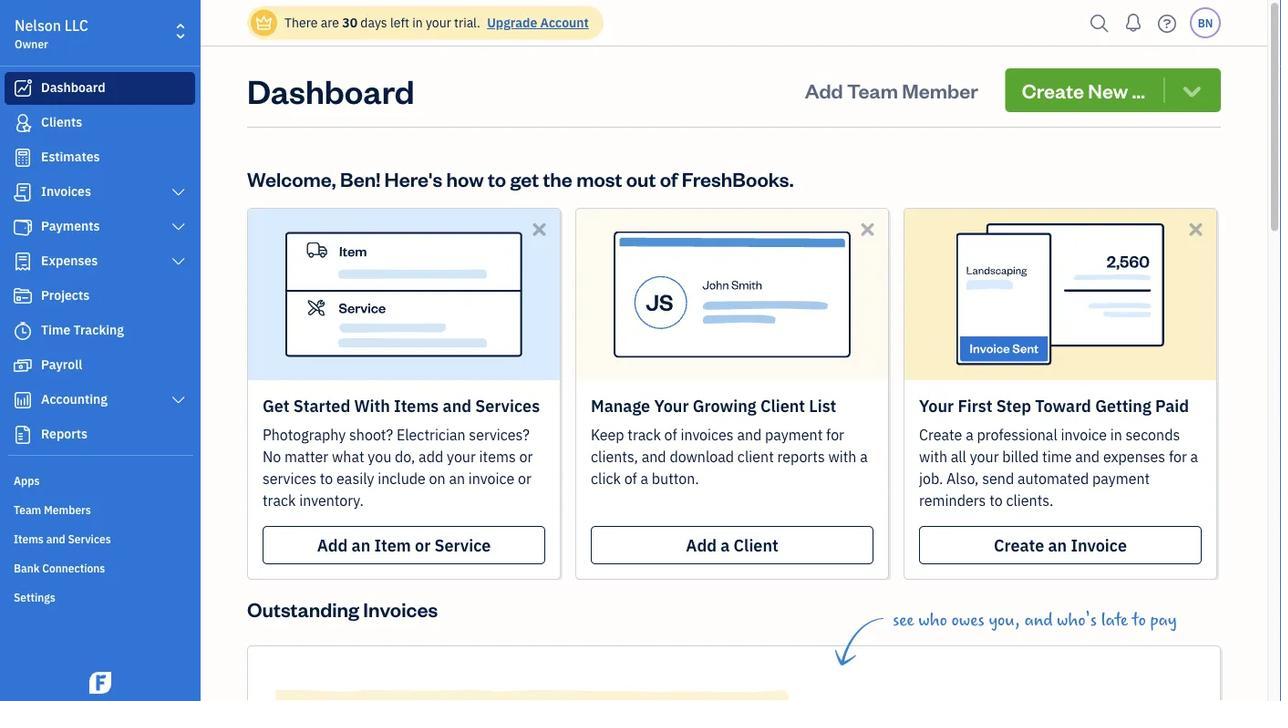Task type: locate. For each thing, give the bounding box(es) containing it.
chevron large down image
[[170, 185, 187, 200]]

freshbooks image
[[86, 672, 115, 694]]

of left the invoices
[[665, 426, 678, 445]]

left
[[390, 14, 410, 31]]

1 horizontal spatial your
[[920, 395, 954, 416]]

professional
[[978, 426, 1058, 445]]

download
[[670, 448, 735, 467]]

0 vertical spatial team
[[847, 77, 899, 103]]

1 your from the left
[[654, 395, 689, 416]]

for down seconds
[[1170, 448, 1188, 467]]

service
[[435, 535, 491, 556]]

client inside manage your growing client list keep track of invoices and payment for clients, and download client reports with a click of a button.
[[761, 395, 806, 416]]

and up 'electrician'
[[443, 395, 472, 416]]

0 horizontal spatial services
[[68, 532, 111, 546]]

dashboard inside main element
[[41, 79, 105, 96]]

0 horizontal spatial in
[[413, 14, 423, 31]]

nelson
[[15, 16, 61, 35]]

estimate image
[[12, 149, 34, 167]]

search image
[[1086, 10, 1115, 37]]

or down services? at the left bottom of the page
[[518, 469, 532, 489]]

trial.
[[454, 14, 481, 31]]

and right time
[[1076, 448, 1100, 467]]

your inside get started with items and services photography shoot? electrician services? no matter what you do, add your items or services to easily include on an invoice or track inventory.
[[447, 448, 476, 467]]

and
[[443, 395, 472, 416], [738, 426, 762, 445], [642, 448, 667, 467], [1076, 448, 1100, 467], [46, 532, 65, 546], [1025, 610, 1053, 630]]

invoice up time
[[1062, 426, 1108, 445]]

invoices
[[41, 183, 91, 200], [363, 596, 438, 622]]

1 vertical spatial chevron large down image
[[170, 255, 187, 269]]

track inside manage your growing client list keep track of invoices and payment for clients, and download client reports with a click of a button.
[[628, 426, 661, 445]]

dashboard image
[[12, 79, 34, 98]]

crown image
[[255, 13, 274, 32]]

add
[[419, 448, 444, 467]]

1 horizontal spatial services
[[476, 395, 540, 416]]

for down list
[[827, 426, 845, 445]]

create down clients.
[[994, 535, 1045, 556]]

0 horizontal spatial invoices
[[41, 183, 91, 200]]

your right "add" at the bottom left
[[447, 448, 476, 467]]

dashboard down are
[[247, 68, 415, 112]]

0 vertical spatial items
[[394, 395, 439, 416]]

or right items
[[520, 448, 533, 467]]

create inside create an invoice link
[[994, 535, 1045, 556]]

0 vertical spatial chevron large down image
[[170, 220, 187, 234]]

2 with from the left
[[920, 448, 948, 467]]

to inside your first step toward getting paid create a professional invoice in seconds with all your billed time and expenses for a job. also, send automated payment reminders to clients.
[[990, 491, 1003, 510]]

1 horizontal spatial invoice
[[1062, 426, 1108, 445]]

1 horizontal spatial payment
[[1093, 469, 1151, 489]]

invoices up the payments
[[41, 183, 91, 200]]

services up services? at the left bottom of the page
[[476, 395, 540, 416]]

invoice inside get started with items and services photography shoot? electrician services? no matter what you do, add your items or services to easily include on an invoice or track inventory.
[[469, 469, 515, 489]]

1 vertical spatial for
[[1170, 448, 1188, 467]]

0 vertical spatial services
[[476, 395, 540, 416]]

who's
[[1057, 610, 1098, 630]]

your left trial. on the left top
[[426, 14, 451, 31]]

chevron large down image for expenses
[[170, 255, 187, 269]]

create new …
[[1022, 77, 1146, 103]]

an left the invoice on the right bottom of page
[[1049, 535, 1068, 556]]

paid
[[1156, 395, 1190, 416]]

1 vertical spatial payment
[[1093, 469, 1151, 489]]

0 vertical spatial track
[[628, 426, 661, 445]]

nelson llc owner
[[15, 16, 88, 51]]

30
[[342, 14, 358, 31]]

1 vertical spatial items
[[14, 532, 44, 546]]

2 vertical spatial chevron large down image
[[170, 393, 187, 408]]

1 horizontal spatial invoices
[[363, 596, 438, 622]]

clients
[[41, 114, 82, 130]]

bn
[[1199, 16, 1214, 30]]

report image
[[12, 426, 34, 444]]

1 horizontal spatial items
[[394, 395, 439, 416]]

your left first in the bottom of the page
[[920, 395, 954, 416]]

chevrondown image
[[1180, 78, 1205, 103]]

in right "left"
[[413, 14, 423, 31]]

0 vertical spatial or
[[520, 448, 533, 467]]

payment down expenses
[[1093, 469, 1151, 489]]

to up inventory.
[[320, 469, 333, 489]]

0 horizontal spatial with
[[829, 448, 857, 467]]

settings
[[14, 590, 55, 605]]

2 horizontal spatial an
[[1049, 535, 1068, 556]]

to
[[488, 166, 506, 192], [320, 469, 333, 489], [990, 491, 1003, 510], [1133, 610, 1147, 630]]

add for add an item or service
[[317, 535, 348, 556]]

client image
[[12, 114, 34, 132]]

1 vertical spatial team
[[14, 503, 41, 517]]

of right out
[[660, 166, 678, 192]]

0 vertical spatial invoice
[[1062, 426, 1108, 445]]

welcome, ben! here's how to get the most out of freshbooks.
[[247, 166, 794, 192]]

reports link
[[5, 419, 195, 452]]

2 dismiss image from the left
[[858, 219, 879, 240]]

1 horizontal spatial track
[[628, 426, 661, 445]]

team inside button
[[847, 77, 899, 103]]

freshbooks.
[[682, 166, 794, 192]]

your right all
[[970, 448, 1000, 467]]

1 horizontal spatial add
[[686, 535, 717, 556]]

3 chevron large down image from the top
[[170, 393, 187, 408]]

in up expenses
[[1111, 426, 1123, 445]]

with inside your first step toward getting paid create a professional invoice in seconds with all your billed time and expenses for a job. also, send automated payment reminders to clients.
[[920, 448, 948, 467]]

0 vertical spatial in
[[413, 14, 423, 31]]

dismiss image
[[529, 219, 550, 240], [858, 219, 879, 240]]

client left list
[[761, 395, 806, 416]]

1 horizontal spatial with
[[920, 448, 948, 467]]

outstanding invoices
[[247, 596, 438, 622]]

a
[[966, 426, 974, 445], [861, 448, 868, 467], [1191, 448, 1199, 467], [641, 469, 649, 489], [721, 535, 730, 556]]

an for get started with items and services
[[352, 535, 371, 556]]

create inside create new … "dropdown button"
[[1022, 77, 1085, 103]]

add an item or service
[[317, 535, 491, 556]]

0 vertical spatial of
[[660, 166, 678, 192]]

main element
[[0, 0, 246, 702]]

client down client
[[734, 535, 779, 556]]

your up the invoices
[[654, 395, 689, 416]]

1 with from the left
[[829, 448, 857, 467]]

1 horizontal spatial team
[[847, 77, 899, 103]]

accounting link
[[5, 384, 195, 417]]

add inside button
[[805, 77, 844, 103]]

expenses link
[[5, 245, 195, 278]]

for
[[827, 426, 845, 445], [1170, 448, 1188, 467]]

1 vertical spatial track
[[263, 491, 296, 510]]

create left new
[[1022, 77, 1085, 103]]

2 your from the left
[[920, 395, 954, 416]]

2 horizontal spatial add
[[805, 77, 844, 103]]

clients link
[[5, 107, 195, 140]]

time
[[1043, 448, 1072, 467]]

invoices link
[[5, 176, 195, 209]]

your
[[426, 14, 451, 31], [447, 448, 476, 467], [970, 448, 1000, 467]]

items inside main element
[[14, 532, 44, 546]]

invoices down add an item or service link
[[363, 596, 438, 622]]

0 horizontal spatial dismiss image
[[529, 219, 550, 240]]

invoice image
[[12, 183, 34, 202]]

0 vertical spatial for
[[827, 426, 845, 445]]

an
[[449, 469, 465, 489], [352, 535, 371, 556], [1049, 535, 1068, 556]]

track
[[628, 426, 661, 445], [263, 491, 296, 510]]

0 horizontal spatial for
[[827, 426, 845, 445]]

there
[[285, 14, 318, 31]]

with
[[354, 395, 390, 416]]

1 vertical spatial services
[[68, 532, 111, 546]]

of right click
[[625, 469, 637, 489]]

0 horizontal spatial dashboard
[[41, 79, 105, 96]]

0 horizontal spatial items
[[14, 532, 44, 546]]

0 horizontal spatial track
[[263, 491, 296, 510]]

with up job.
[[920, 448, 948, 467]]

clients.
[[1007, 491, 1054, 510]]

1 vertical spatial invoice
[[469, 469, 515, 489]]

are
[[321, 14, 339, 31]]

with
[[829, 448, 857, 467], [920, 448, 948, 467]]

apps
[[14, 474, 40, 488]]

how
[[446, 166, 484, 192]]

track right keep
[[628, 426, 661, 445]]

client
[[761, 395, 806, 416], [734, 535, 779, 556]]

bank connections link
[[5, 554, 195, 581]]

inventory.
[[299, 491, 364, 510]]

in inside your first step toward getting paid create a professional invoice in seconds with all your billed time and expenses for a job. also, send automated payment reminders to clients.
[[1111, 426, 1123, 445]]

team left member
[[847, 77, 899, 103]]

or right item
[[415, 535, 431, 556]]

2 vertical spatial of
[[625, 469, 637, 489]]

0 horizontal spatial your
[[654, 395, 689, 416]]

1 horizontal spatial dismiss image
[[858, 219, 879, 240]]

team members
[[14, 503, 91, 517]]

chevron large down image
[[170, 220, 187, 234], [170, 255, 187, 269], [170, 393, 187, 408]]

1 vertical spatial in
[[1111, 426, 1123, 445]]

1 horizontal spatial for
[[1170, 448, 1188, 467]]

payment
[[766, 426, 823, 445], [1093, 469, 1151, 489]]

days
[[361, 14, 387, 31]]

a inside add a client link
[[721, 535, 730, 556]]

to down send
[[990, 491, 1003, 510]]

shoot?
[[349, 426, 393, 445]]

track down services
[[263, 491, 296, 510]]

to inside get started with items and services photography shoot? electrician services? no matter what you do, add your items or services to easily include on an invoice or track inventory.
[[320, 469, 333, 489]]

an left item
[[352, 535, 371, 556]]

dashboard
[[247, 68, 415, 112], [41, 79, 105, 96]]

for inside your first step toward getting paid create a professional invoice in seconds with all your billed time and expenses for a job. also, send automated payment reminders to clients.
[[1170, 448, 1188, 467]]

payment up "reports"
[[766, 426, 823, 445]]

1 vertical spatial invoices
[[363, 596, 438, 622]]

team down apps
[[14, 503, 41, 517]]

do,
[[395, 448, 415, 467]]

reports
[[778, 448, 825, 467]]

payment inside your first step toward getting paid create a professional invoice in seconds with all your billed time and expenses for a job. also, send automated payment reminders to clients.
[[1093, 469, 1151, 489]]

2 chevron large down image from the top
[[170, 255, 187, 269]]

dashboard link
[[5, 72, 195, 105]]

items up 'electrician'
[[394, 395, 439, 416]]

1 horizontal spatial in
[[1111, 426, 1123, 445]]

chevron large down image for payments
[[170, 220, 187, 234]]

create inside your first step toward getting paid create a professional invoice in seconds with all your billed time and expenses for a job. also, send automated payment reminders to clients.
[[920, 426, 963, 445]]

…
[[1133, 77, 1146, 103]]

invoice down items
[[469, 469, 515, 489]]

0 horizontal spatial team
[[14, 503, 41, 517]]

1 chevron large down image from the top
[[170, 220, 187, 234]]

ben!
[[340, 166, 381, 192]]

dismiss image for get started with items and services
[[529, 219, 550, 240]]

1 vertical spatial client
[[734, 535, 779, 556]]

1 dismiss image from the left
[[529, 219, 550, 240]]

services
[[263, 469, 317, 489]]

0 horizontal spatial payment
[[766, 426, 823, 445]]

0 horizontal spatial an
[[352, 535, 371, 556]]

0 vertical spatial client
[[761, 395, 806, 416]]

new
[[1089, 77, 1129, 103]]

0 horizontal spatial invoice
[[469, 469, 515, 489]]

2 vertical spatial create
[[994, 535, 1045, 556]]

client
[[738, 448, 774, 467]]

in
[[413, 14, 423, 31], [1111, 426, 1123, 445]]

items up bank
[[14, 532, 44, 546]]

clients,
[[591, 448, 639, 467]]

and up button.
[[642, 448, 667, 467]]

team inside main element
[[14, 503, 41, 517]]

an inside get started with items and services photography shoot? electrician services? no matter what you do, add your items or services to easily include on an invoice or track inventory.
[[449, 469, 465, 489]]

0 horizontal spatial add
[[317, 535, 348, 556]]

services up the bank connections link
[[68, 532, 111, 546]]

keep
[[591, 426, 625, 445]]

0 vertical spatial invoices
[[41, 183, 91, 200]]

and down team members
[[46, 532, 65, 546]]

0 vertical spatial create
[[1022, 77, 1085, 103]]

1 vertical spatial create
[[920, 426, 963, 445]]

matter
[[285, 448, 329, 467]]

create up all
[[920, 426, 963, 445]]

chart image
[[12, 391, 34, 410]]

services inside main element
[[68, 532, 111, 546]]

dashboard up clients
[[41, 79, 105, 96]]

1 horizontal spatial an
[[449, 469, 465, 489]]

0 vertical spatial payment
[[766, 426, 823, 445]]

expense image
[[12, 253, 34, 271]]

an right on
[[449, 469, 465, 489]]

money image
[[12, 357, 34, 375]]

with right "reports"
[[829, 448, 857, 467]]

your inside manage your growing client list keep track of invoices and payment for clients, and download client reports with a click of a button.
[[654, 395, 689, 416]]

estimates
[[41, 148, 100, 165]]



Task type: vqa. For each thing, say whether or not it's contained in the screenshot.


Task type: describe. For each thing, give the bounding box(es) containing it.
with inside manage your growing client list keep track of invoices and payment for clients, and download client reports with a click of a button.
[[829, 448, 857, 467]]

most
[[577, 166, 623, 192]]

payments link
[[5, 211, 195, 244]]

who
[[919, 610, 948, 630]]

here's
[[385, 166, 443, 192]]

1 horizontal spatial dashboard
[[247, 68, 415, 112]]

expenses
[[41, 252, 98, 269]]

project image
[[12, 287, 34, 306]]

step
[[997, 395, 1032, 416]]

late
[[1102, 610, 1129, 630]]

you,
[[989, 610, 1021, 630]]

to left "pay"
[[1133, 610, 1147, 630]]

time
[[41, 322, 70, 338]]

chevron large down image for accounting
[[170, 393, 187, 408]]

owes
[[952, 610, 985, 630]]

item
[[375, 535, 411, 556]]

started
[[294, 395, 351, 416]]

automated
[[1018, 469, 1090, 489]]

members
[[44, 503, 91, 517]]

growing
[[693, 395, 757, 416]]

reports
[[41, 426, 88, 442]]

what
[[332, 448, 365, 467]]

an for your first step toward getting paid
[[1049, 535, 1068, 556]]

electrician
[[397, 426, 466, 445]]

pay
[[1151, 610, 1178, 630]]

see who owes you, and who's late to pay
[[893, 610, 1178, 630]]

1 vertical spatial or
[[518, 469, 532, 489]]

click
[[591, 469, 621, 489]]

invoices
[[681, 426, 734, 445]]

1 vertical spatial of
[[665, 426, 678, 445]]

add for add team member
[[805, 77, 844, 103]]

add for add a client
[[686, 535, 717, 556]]

2 vertical spatial or
[[415, 535, 431, 556]]

include
[[378, 469, 426, 489]]

estimates link
[[5, 141, 195, 174]]

settings link
[[5, 583, 195, 610]]

invoice inside your first step toward getting paid create a professional invoice in seconds with all your billed time and expenses for a job. also, send automated payment reminders to clients.
[[1062, 426, 1108, 445]]

seconds
[[1126, 426, 1181, 445]]

projects
[[41, 287, 90, 304]]

payroll link
[[5, 349, 195, 382]]

items
[[480, 448, 516, 467]]

bn button
[[1191, 7, 1222, 38]]

billed
[[1003, 448, 1039, 467]]

invoices inside main element
[[41, 183, 91, 200]]

outstanding
[[247, 596, 359, 622]]

also,
[[947, 469, 979, 489]]

connections
[[42, 561, 105, 576]]

tracking
[[73, 322, 124, 338]]

job.
[[920, 469, 944, 489]]

manage your growing client list keep track of invoices and payment for clients, and download client reports with a click of a button.
[[591, 395, 868, 489]]

welcome,
[[247, 166, 336, 192]]

payroll
[[41, 356, 82, 373]]

add a client link
[[591, 526, 874, 565]]

items inside get started with items and services photography shoot? electrician services? no matter what you do, add your items or services to easily include on an invoice or track inventory.
[[394, 395, 439, 416]]

your inside your first step toward getting paid create a professional invoice in seconds with all your billed time and expenses for a job. also, send automated payment reminders to clients.
[[970, 448, 1000, 467]]

track inside get started with items and services photography shoot? electrician services? no matter what you do, add your items or services to easily include on an invoice or track inventory.
[[263, 491, 296, 510]]

getting
[[1096, 395, 1152, 416]]

owner
[[15, 36, 48, 51]]

no
[[263, 448, 281, 467]]

to left the get on the top left
[[488, 166, 506, 192]]

there are 30 days left in your trial. upgrade account
[[285, 14, 589, 31]]

expenses
[[1104, 448, 1166, 467]]

see
[[893, 610, 915, 630]]

add an item or service link
[[263, 526, 546, 565]]

go to help image
[[1153, 10, 1182, 37]]

apps link
[[5, 466, 195, 494]]

payment inside manage your growing client list keep track of invoices and payment for clients, and download client reports with a click of a button.
[[766, 426, 823, 445]]

create for create an invoice
[[994, 535, 1045, 556]]

services?
[[469, 426, 530, 445]]

dismiss image for manage your growing client list
[[858, 219, 879, 240]]

items and services
[[14, 532, 111, 546]]

team members link
[[5, 495, 195, 523]]

first
[[958, 395, 993, 416]]

and right you,
[[1025, 610, 1053, 630]]

accounting
[[41, 391, 108, 408]]

get started with items and services photography shoot? electrician services? no matter what you do, add your items or services to easily include on an invoice or track inventory.
[[263, 395, 540, 510]]

add a client
[[686, 535, 779, 556]]

create for create new …
[[1022, 77, 1085, 103]]

services inside get started with items and services photography shoot? electrician services? no matter what you do, add your items or services to easily include on an invoice or track inventory.
[[476, 395, 540, 416]]

your inside your first step toward getting paid create a professional invoice in seconds with all your billed time and expenses for a job. also, send automated payment reminders to clients.
[[920, 395, 954, 416]]

button.
[[652, 469, 699, 489]]

dismiss image
[[1186, 219, 1207, 240]]

list
[[810, 395, 837, 416]]

and inside get started with items and services photography shoot? electrician services? no matter what you do, add your items or services to easily include on an invoice or track inventory.
[[443, 395, 472, 416]]

account
[[541, 14, 589, 31]]

add team member
[[805, 77, 979, 103]]

and inside your first step toward getting paid create a professional invoice in seconds with all your billed time and expenses for a job. also, send automated payment reminders to clients.
[[1076, 448, 1100, 467]]

upgrade
[[487, 14, 538, 31]]

invoice
[[1071, 535, 1128, 556]]

member
[[903, 77, 979, 103]]

out
[[627, 166, 656, 192]]

items and services link
[[5, 525, 195, 552]]

send
[[983, 469, 1015, 489]]

and up client
[[738, 426, 762, 445]]

payment image
[[12, 218, 34, 236]]

payments
[[41, 218, 100, 234]]

create new … button
[[1006, 68, 1222, 112]]

reminders
[[920, 491, 987, 510]]

for inside manage your growing client list keep track of invoices and payment for clients, and download client reports with a click of a button.
[[827, 426, 845, 445]]

notifications image
[[1119, 5, 1149, 41]]

your first step toward getting paid create a professional invoice in seconds with all your billed time and expenses for a job. also, send automated payment reminders to clients.
[[920, 395, 1199, 510]]

and inside main element
[[46, 532, 65, 546]]

projects link
[[5, 280, 195, 313]]

timer image
[[12, 322, 34, 340]]

upgrade account link
[[484, 14, 589, 31]]

bank
[[14, 561, 40, 576]]



